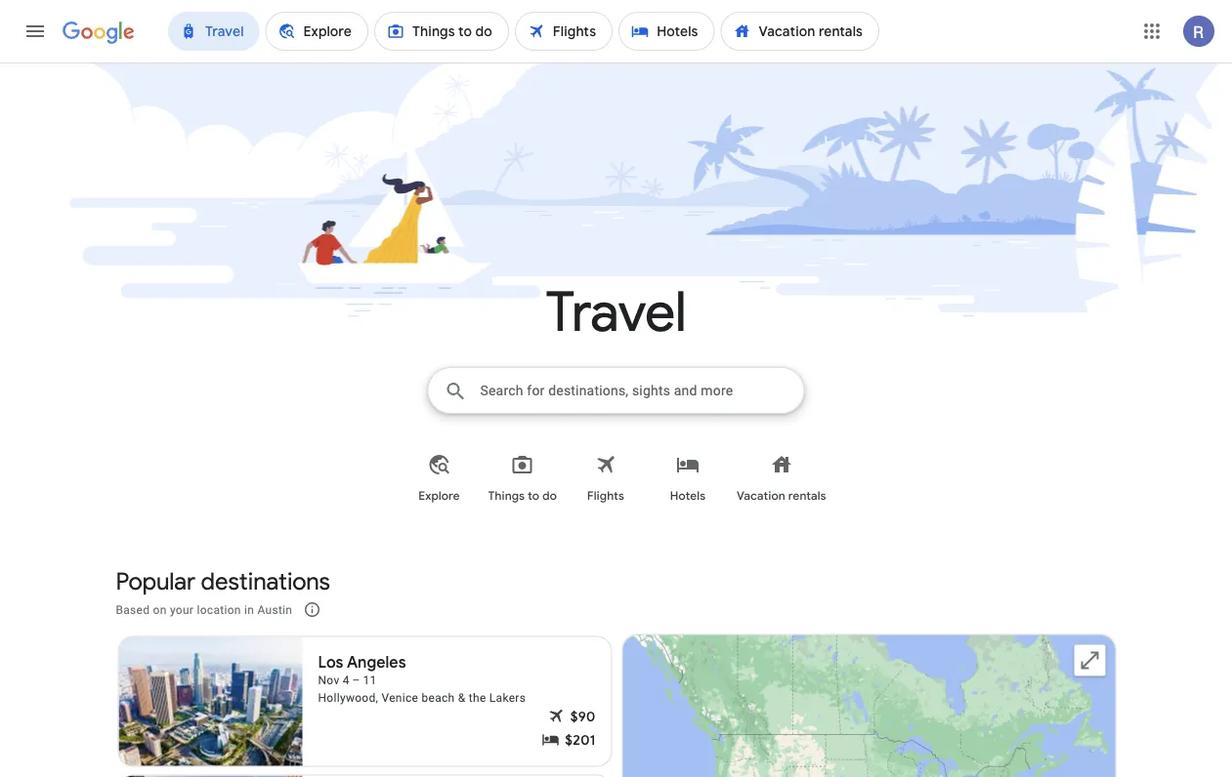 Task type: vqa. For each thing, say whether or not it's contained in the screenshot.
Vacation rentals
yes



Task type: describe. For each thing, give the bounding box(es) containing it.
los
[[318, 653, 343, 673]]

los angeles nov 4 – 11 hollywood, venice beach & the lakers
[[318, 653, 526, 705]]

explore button
[[398, 438, 480, 520]]

&
[[458, 691, 466, 705]]

austin
[[257, 604, 292, 617]]

in
[[244, 604, 254, 617]]

flights button
[[565, 438, 647, 520]]

nov
[[318, 674, 340, 687]]

based on your location in austin
[[116, 604, 292, 617]]

things to do link
[[480, 438, 565, 520]]

things to do button
[[480, 438, 565, 520]]

hotels button
[[647, 438, 729, 520]]

do
[[542, 489, 557, 504]]

venice
[[382, 691, 418, 705]]

vacation rentals
[[737, 489, 826, 504]]

travel main content
[[0, 63, 1232, 778]]



Task type: locate. For each thing, give the bounding box(es) containing it.
based
[[116, 604, 150, 617]]

destinations
[[201, 567, 330, 597]]

angeles
[[347, 653, 406, 673]]

travel heading
[[6, 278, 1226, 347]]

flights link
[[565, 438, 647, 520]]

things to do
[[488, 489, 557, 504]]

travel
[[545, 278, 687, 347]]

popular destinations
[[116, 567, 330, 597]]

main menu image
[[23, 20, 47, 43]]

vacation
[[737, 489, 785, 504]]

the
[[469, 691, 486, 705]]

things
[[488, 489, 525, 504]]

90 us dollars element
[[570, 708, 596, 727]]

4 – 11
[[343, 674, 377, 687]]

hollywood,
[[318, 691, 378, 705]]

explore
[[418, 489, 460, 504]]

hotels link
[[647, 438, 729, 520]]

vacation rentals link
[[729, 438, 834, 520]]

beach
[[422, 691, 455, 705]]

your
[[170, 604, 194, 617]]

explore link
[[398, 438, 480, 520]]

rentals
[[788, 489, 826, 504]]

more information on trips from austin. image
[[288, 587, 335, 634]]

$90
[[570, 709, 596, 726]]

Search for destinations, sights and more text field
[[479, 368, 804, 413]]

to
[[528, 489, 539, 504]]

hotels
[[670, 489, 706, 504]]

$201
[[565, 732, 596, 750]]

lakers
[[489, 691, 526, 705]]

on
[[153, 604, 167, 617]]

location
[[197, 604, 241, 617]]

vacation rentals button
[[729, 438, 834, 520]]

popular
[[116, 567, 195, 597]]

201 us dollars element
[[565, 731, 596, 751]]

flights
[[587, 489, 624, 504]]



